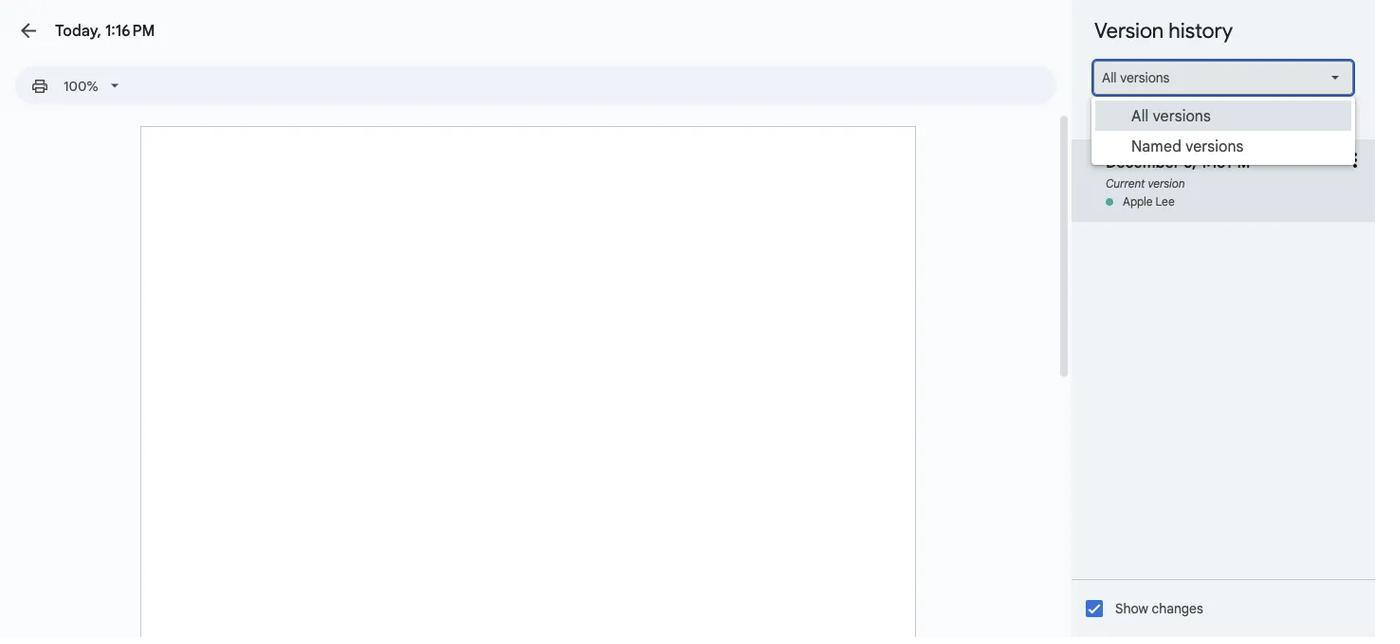 Task type: vqa. For each thing, say whether or not it's contained in the screenshot.
"Menu bar" banner
yes



Task type: describe. For each thing, give the bounding box(es) containing it.
today,
[[55, 21, 101, 40]]

2 vertical spatial versions
[[1186, 137, 1244, 156]]

current version cell
[[1072, 126, 1376, 194]]

today heading
[[1072, 106, 1376, 139]]

changes
[[1152, 601, 1204, 617]]

version history section
[[1072, 0, 1376, 638]]

Zoom text field
[[59, 73, 104, 100]]

1 horizontal spatial all
[[1132, 106, 1149, 125]]

main toolbar
[[23, 0, 128, 500]]

current
[[1106, 177, 1145, 191]]

today
[[1095, 116, 1125, 129]]

versions inside all versions option
[[1121, 69, 1170, 86]]

apple lee
[[1123, 195, 1175, 209]]

all versions list box
[[1072, 61, 1376, 106]]

lee
[[1156, 195, 1175, 209]]

today, 1:16 pm
[[55, 21, 155, 40]]

all versions option
[[1102, 68, 1170, 87]]



Task type: locate. For each thing, give the bounding box(es) containing it.
all inside option
[[1102, 69, 1117, 86]]

1 vertical spatial all versions
[[1132, 106, 1212, 125]]

0 vertical spatial versions
[[1121, 69, 1170, 86]]

1:16 pm
[[105, 21, 155, 40]]

current version
[[1106, 177, 1185, 191]]

version history
[[1095, 17, 1233, 44]]

row group
[[1072, 106, 1376, 222]]

all
[[1102, 69, 1117, 86], [1132, 106, 1149, 125]]

1 vertical spatial versions
[[1153, 106, 1212, 125]]

menu bar banner
[[0, 0, 1376, 500]]

versions right named
[[1186, 137, 1244, 156]]

0 vertical spatial all versions
[[1102, 69, 1170, 86]]

Name this version text field
[[1103, 148, 1341, 176]]

named
[[1132, 137, 1182, 156]]

all versions up named
[[1132, 106, 1212, 125]]

all right today
[[1132, 106, 1149, 125]]

version
[[1148, 177, 1185, 191]]

row group containing current version
[[1072, 106, 1376, 222]]

all versions down version
[[1102, 69, 1170, 86]]

versions down version
[[1121, 69, 1170, 86]]

all versions inside list box
[[1102, 69, 1170, 86]]

apple
[[1123, 195, 1153, 209]]

Show changes checkbox
[[1086, 601, 1103, 618]]

version history application
[[0, 0, 1376, 638]]

more actions image
[[1344, 126, 1367, 194]]

all up today
[[1102, 69, 1117, 86]]

menu inside version history application
[[1092, 97, 1356, 165]]

menu containing all versions
[[1092, 97, 1356, 165]]

versions up named versions
[[1153, 106, 1212, 125]]

versions
[[1121, 69, 1170, 86], [1153, 106, 1212, 125], [1186, 137, 1244, 156]]

Zoom field
[[56, 72, 127, 101]]

show changes
[[1116, 601, 1204, 617]]

0 horizontal spatial all
[[1102, 69, 1117, 86]]

row group inside version history application
[[1072, 106, 1376, 222]]

show
[[1116, 601, 1149, 617]]

version
[[1095, 17, 1164, 44]]

all versions
[[1102, 69, 1170, 86], [1132, 106, 1212, 125]]

1 vertical spatial all
[[1132, 106, 1149, 125]]

0 vertical spatial all
[[1102, 69, 1117, 86]]

history
[[1169, 17, 1233, 44]]

menu
[[1092, 97, 1356, 165]]

named versions
[[1132, 137, 1244, 156]]



